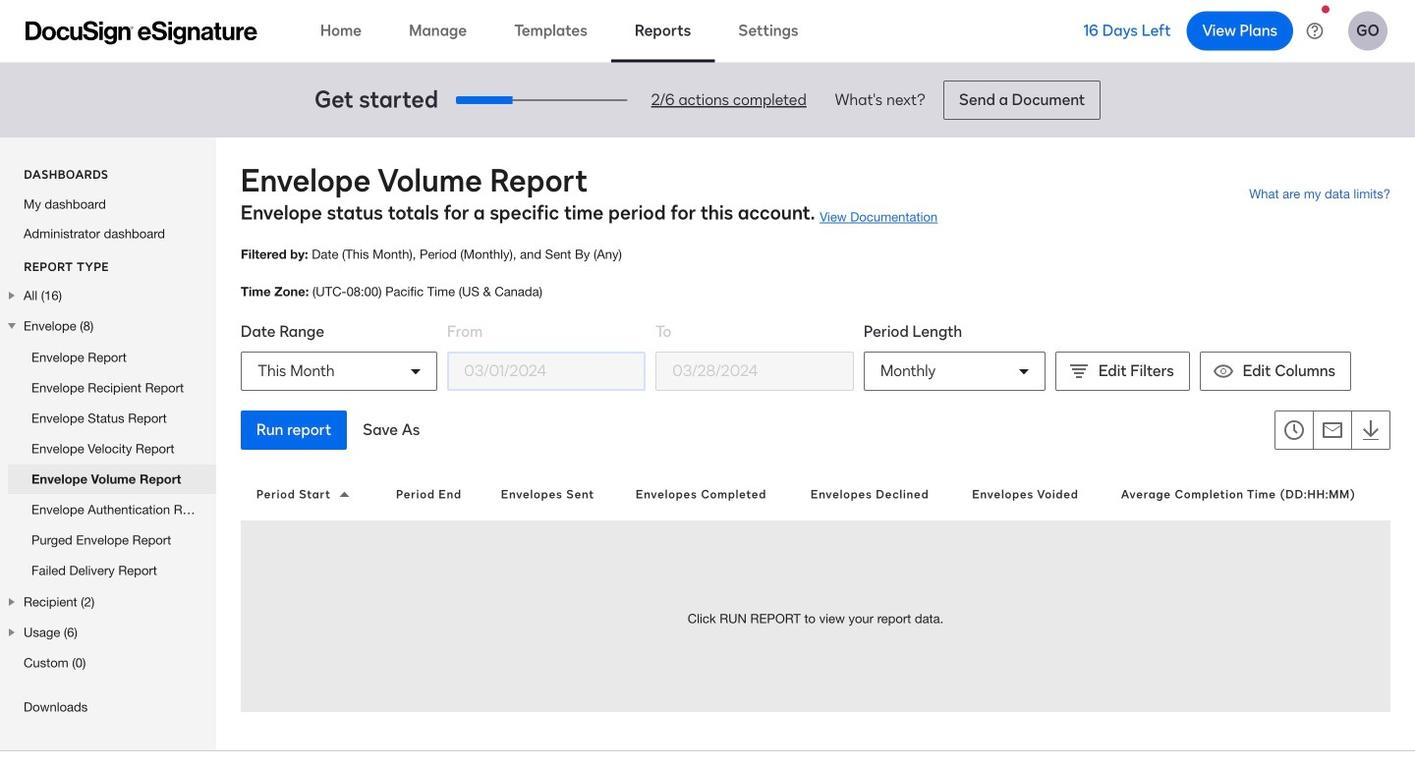 Task type: locate. For each thing, give the bounding box(es) containing it.
1 horizontal spatial mm/dd/yyyy text field
[[657, 353, 853, 390]]

2 mm/dd/yyyy text field from the left
[[657, 353, 853, 390]]

footer
[[0, 751, 1415, 766]]

MM/DD/YYYY text field
[[448, 353, 645, 390], [657, 353, 853, 390]]

1 mm/dd/yyyy text field from the left
[[448, 353, 645, 390]]

0 horizontal spatial mm/dd/yyyy text field
[[448, 353, 645, 390]]



Task type: describe. For each thing, give the bounding box(es) containing it.
secondary report detail actions group
[[1275, 411, 1391, 450]]

docusign esignature image
[[26, 21, 258, 45]]

more info region
[[0, 751, 1415, 766]]

primary report detail actions group
[[241, 411, 436, 450]]



